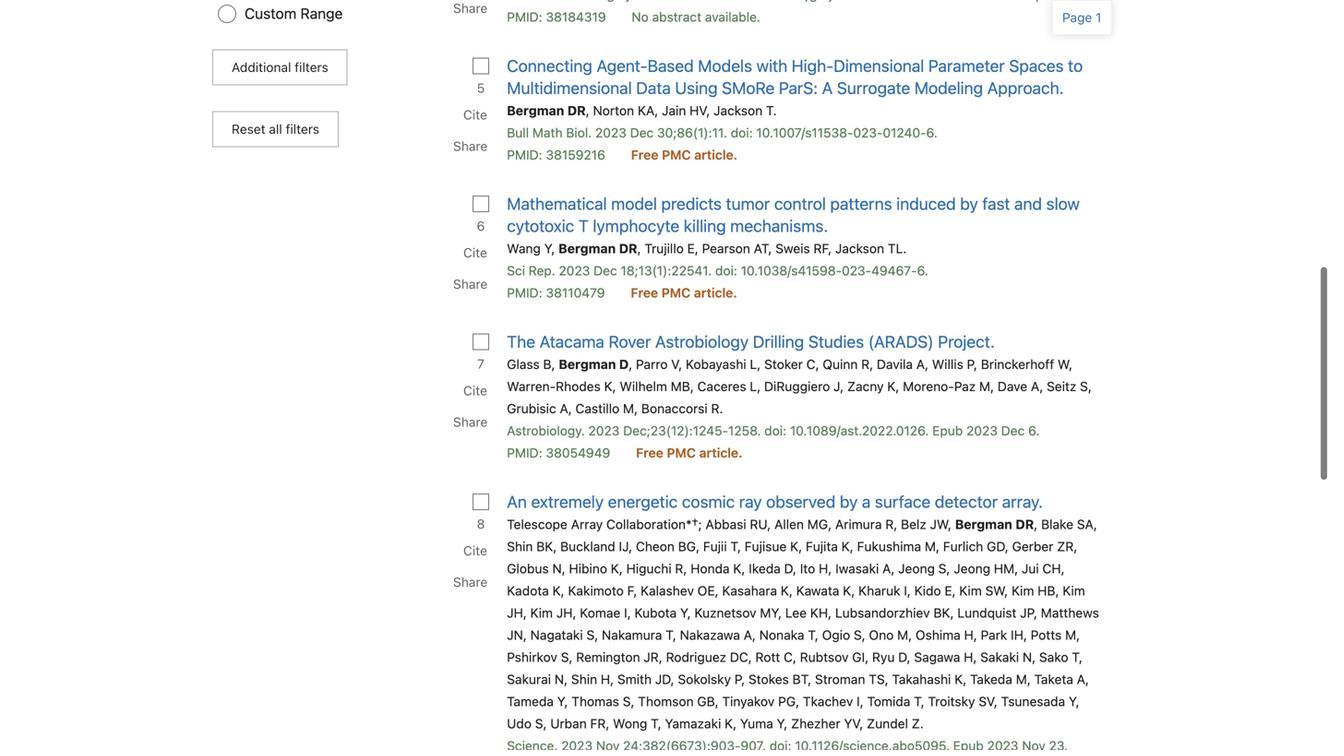 Task type: describe. For each thing, give the bounding box(es) containing it.
parameter
[[929, 53, 1005, 73]]

r, for arimura
[[886, 514, 898, 530]]

jw,
[[930, 514, 952, 530]]

pmid: inside bergman dr , norton ka, jain hv, jackson t. bull math biol. 2023 dec 30;86(1):11. doi: 10.1007/s11538-023-01240-6. pmid: 38159216
[[507, 145, 543, 160]]

article. for smore
[[695, 145, 738, 160]]

wang
[[507, 238, 541, 253]]

, inside , blake sa, shin bk, buckland ij, cheon bg, fujii t, fujisue k, fujita k, fukushima m, furlich gd, gerber zr, globus n, hibino k, higuchi r, honda k, ikeda d, ito h, iwasaki a, jeong s, jeong hm, jui ch, kadota k, kakimoto f, kalashev oe, kasahara k, kawata k, kharuk i, kido e, kim sw, kim hb, kim jh, kim jh, komae i, kubota y, kuznetsov my, lee kh, lubsandorzhiev bk, lundquist jp, matthews jn, nagataki s, nakamura t, nakazawa a, nonaka t, ogio s, ono m, oshima h, park ih, potts m, pshirkov s, remington jr, rodriguez dc, rott c, rubtsov gi, ryu d, sagawa h, sakaki n, sako t, sakurai n, shin h, smith jd, sokolsky p, stokes bt, stroman ts, takahashi k, takeda m, taketa a, tameda y, thomas s, thomson gb, tinyakov pg, tkachev i, tomida t, troitsky sv, tsunesada y, udo s, urban fr, wong t, yamazaki k, yuma y, zhezher yv, zundel z.
[[1034, 514, 1038, 530]]

share for the atacama rover astrobiology drilling studies (arads) project.
[[453, 412, 488, 427]]

energetic
[[608, 489, 678, 509]]

thomson
[[638, 692, 694, 707]]

tl.
[[888, 238, 907, 253]]

k, up kasahara
[[734, 559, 746, 574]]

2023 inside wang y, bergman dr , trujillo e, pearson at, sweis rf, jackson tl. sci rep. 2023 dec 18;13(1):22541. doi: 10.1038/s41598-023-49467-6. pmid: 38110479
[[559, 260, 590, 276]]

tameda
[[507, 692, 554, 707]]

with
[[757, 53, 788, 73]]

y, down "kalashev"
[[681, 603, 691, 618]]

control
[[775, 191, 826, 211]]

m, down matthews
[[1066, 625, 1081, 640]]

1 jh, from the left
[[507, 603, 527, 618]]

kadota
[[507, 581, 549, 596]]

cite for the atacama rover astrobiology drilling studies (arads) project.
[[464, 380, 487, 396]]

troitsky
[[928, 692, 976, 707]]

cosmic
[[682, 489, 735, 509]]

sw,
[[986, 581, 1009, 596]]

a, right taketa
[[1077, 669, 1090, 685]]

m, right paz
[[980, 376, 995, 392]]

dimensional
[[834, 53, 925, 73]]

dr inside bergman dr , norton ka, jain hv, jackson t. bull math biol. 2023 dec 30;86(1):11. doi: 10.1007/s11538-023-01240-6. pmid: 38159216
[[568, 100, 586, 115]]

rover
[[609, 329, 651, 349]]

observed
[[767, 489, 836, 509]]

taketa
[[1035, 669, 1074, 685]]

fujii
[[703, 537, 727, 552]]

1 pmid: from the top
[[507, 6, 543, 22]]

tsunesada
[[1002, 692, 1066, 707]]

glass b, bergman d
[[507, 354, 629, 369]]

induced
[[897, 191, 956, 211]]

38159216
[[546, 145, 606, 160]]

t
[[579, 213, 589, 233]]

0 horizontal spatial by
[[840, 489, 858, 509]]

pmc for smore
[[662, 145, 691, 160]]

2023 inside bergman dr , norton ka, jain hv, jackson t. bull math biol. 2023 dec 30;86(1):11. doi: 10.1007/s11538-023-01240-6. pmid: 38159216
[[596, 122, 627, 138]]

all
[[269, 119, 282, 134]]

t, left 'ogio'
[[808, 625, 819, 640]]

connecting agent-based models with high-dimensional parameter spaces to multidimensional data using smore pars: a surrogate modeling approach.
[[507, 53, 1083, 95]]

a, up the moreno-
[[917, 354, 929, 369]]

ryu
[[873, 647, 895, 663]]

share button for mathematical model predicts tumor control patterns induced by fast and slow cytotoxic t lymphocyte killing mechanisms.
[[452, 266, 492, 297]]

urban
[[551, 714, 587, 729]]

jp,
[[1021, 603, 1038, 618]]

kim left sw,
[[960, 581, 982, 596]]

ru,
[[750, 514, 771, 530]]

pmid: inside astrobiology. 2023 dec;23(12):1245-1258. doi: 10.1089/ast.2022.0126. epub 2023 dec 6. pmid: 38054949
[[507, 443, 543, 458]]

cite for mathematical model predicts tumor control patterns induced by fast and slow cytotoxic t lymphocyte killing mechanisms.
[[464, 242, 487, 258]]

kido
[[915, 581, 942, 596]]

fr,
[[590, 714, 610, 729]]

e, inside , blake sa, shin bk, buckland ij, cheon bg, fujii t, fujisue k, fujita k, fukushima m, furlich gd, gerber zr, globus n, hibino k, higuchi r, honda k, ikeda d, ito h, iwasaki a, jeong s, jeong hm, jui ch, kadota k, kakimoto f, kalashev oe, kasahara k, kawata k, kharuk i, kido e, kim sw, kim hb, kim jh, kim jh, komae i, kubota y, kuznetsov my, lee kh, lubsandorzhiev bk, lundquist jp, matthews jn, nagataki s, nakamura t, nakazawa a, nonaka t, ogio s, ono m, oshima h, park ih, potts m, pshirkov s, remington jr, rodriguez dc, rott c, rubtsov gi, ryu d, sagawa h, sakaki n, sako t, sakurai n, shin h, smith jd, sokolsky p, stokes bt, stroman ts, takahashi k, takeda m, taketa a, tameda y, thomas s, thomson gb, tinyakov pg, tkachev i, tomida t, troitsky sv, tsunesada y, udo s, urban fr, wong t, yamazaki k, yuma y, zhezher yv, zundel z.
[[945, 581, 956, 596]]

project.
[[938, 329, 995, 349]]

jd,
[[655, 669, 675, 685]]

zacny
[[848, 376, 884, 392]]

paz
[[955, 376, 976, 392]]

z.
[[912, 714, 924, 729]]

a
[[862, 489, 871, 509]]

p, inside , blake sa, shin bk, buckland ij, cheon bg, fujii t, fujisue k, fujita k, fukushima m, furlich gd, gerber zr, globus n, hibino k, higuchi r, honda k, ikeda d, ito h, iwasaki a, jeong s, jeong hm, jui ch, kadota k, kakimoto f, kalashev oe, kasahara k, kawata k, kharuk i, kido e, kim sw, kim hb, kim jh, kim jh, komae i, kubota y, kuznetsov my, lee kh, lubsandorzhiev bk, lundquist jp, matthews jn, nagataki s, nakamura t, nakazawa a, nonaka t, ogio s, ono m, oshima h, park ih, potts m, pshirkov s, remington jr, rodriguez dc, rott c, rubtsov gi, ryu d, sagawa h, sakaki n, sako t, sakurai n, shin h, smith jd, sokolsky p, stokes bt, stroman ts, takahashi k, takeda m, taketa a, tameda y, thomas s, thomson gb, tinyakov pg, tkachev i, tomida t, troitsky sv, tsunesada y, udo s, urban fr, wong t, yamazaki k, yuma y, zhezher yv, zundel z.
[[735, 669, 745, 685]]

30;86(1):11.
[[657, 122, 728, 138]]

sa,
[[1077, 514, 1098, 530]]

nonaka
[[760, 625, 805, 640]]

023- inside wang y, bergman dr , trujillo e, pearson at, sweis rf, jackson tl. sci rep. 2023 dec 18;13(1):22541. doi: 10.1038/s41598-023-49467-6. pmid: 38110479
[[842, 260, 872, 276]]

model
[[611, 191, 657, 211]]

k, left yuma
[[725, 714, 737, 729]]

y, down pg,
[[777, 714, 788, 729]]

multidimensional
[[507, 75, 632, 95]]

k, down iwasaki
[[843, 581, 855, 596]]

cite button for the atacama rover astrobiology drilling studies (arads) project.
[[462, 373, 492, 404]]

rf,
[[814, 238, 832, 253]]

38184319
[[546, 6, 606, 22]]

bergman inside bergman dr , norton ka, jain hv, jackson t. bull math biol. 2023 dec 30;86(1):11. doi: 10.1007/s11538-023-01240-6. pmid: 38159216
[[507, 100, 565, 115]]

kim down kadota
[[531, 603, 553, 618]]

yv,
[[844, 714, 864, 729]]

kawata
[[797, 581, 840, 596]]

s, down 'komae'
[[587, 625, 599, 640]]

page 1 button
[[1053, 0, 1112, 35]]

cite button for an extremely energetic cosmic ray observed by a surface detector array.
[[462, 533, 492, 564]]

collaboration*†;
[[607, 514, 702, 530]]

2023 right epub
[[967, 421, 998, 436]]

y, down taketa
[[1069, 692, 1080, 707]]

share for an extremely energetic cosmic ray observed by a surface detector array.
[[453, 572, 488, 587]]

dave
[[998, 376, 1028, 392]]

additional
[[232, 57, 291, 72]]

biol.
[[566, 122, 592, 138]]

zhezher
[[791, 714, 841, 729]]

willis
[[933, 354, 964, 369]]

reset
[[232, 119, 266, 134]]

bergman up rhodes
[[559, 354, 616, 369]]

k, right kadota
[[553, 581, 565, 596]]

belz
[[901, 514, 927, 530]]

wilhelm
[[620, 376, 668, 392]]

pearson
[[702, 238, 751, 253]]

additional filters button
[[212, 47, 348, 83]]

blake
[[1042, 514, 1074, 530]]

k, up lee
[[781, 581, 793, 596]]

komae
[[580, 603, 621, 618]]

1 horizontal spatial shin
[[571, 669, 598, 685]]

, parro v, kobayashi l, stoker c, quinn r, davila a, willis p, brinckerhoff w, warren-rhodes k, wilhelm mb, caceres l, diruggiero j, zacny k, moreno-paz m, dave a, seitz s, grubisic a, castillo m, bonaccorsi r.
[[507, 354, 1092, 414]]

pmid: inside wang y, bergman dr , trujillo e, pearson at, sweis rf, jackson tl. sci rep. 2023 dec 18;13(1):22541. doi: 10.1038/s41598-023-49467-6. pmid: 38110479
[[507, 283, 543, 298]]

kuznetsov
[[695, 603, 757, 618]]

kim up jp,
[[1012, 581, 1035, 596]]

fujisue
[[745, 537, 787, 552]]

sweis
[[776, 238, 810, 253]]

doi: inside bergman dr , norton ka, jain hv, jackson t. bull math biol. 2023 dec 30;86(1):11. doi: 10.1007/s11538-023-01240-6. pmid: 38159216
[[731, 122, 753, 138]]

18;13(1):22541.
[[621, 260, 712, 276]]

cite for an extremely energetic cosmic ray observed by a surface detector array.
[[464, 541, 487, 556]]

t, up "z."
[[914, 692, 925, 707]]

6. inside astrobiology. 2023 dec;23(12):1245-1258. doi: 10.1089/ast.2022.0126. epub 2023 dec 6. pmid: 38054949
[[1029, 421, 1040, 436]]

1258.
[[729, 421, 761, 436]]

e, inside wang y, bergman dr , trujillo e, pearson at, sweis rf, jackson tl. sci rep. 2023 dec 18;13(1):22541. doi: 10.1038/s41598-023-49467-6. pmid: 38110479
[[688, 238, 699, 253]]

pshirkov
[[507, 647, 558, 663]]

, blake sa, shin bk, buckland ij, cheon bg, fujii t, fujisue k, fujita k, fukushima m, furlich gd, gerber zr, globus n, hibino k, higuchi r, honda k, ikeda d, ito h, iwasaki a, jeong s, jeong hm, jui ch, kadota k, kakimoto f, kalashev oe, kasahara k, kawata k, kharuk i, kido e, kim sw, kim hb, kim jh, kim jh, komae i, kubota y, kuznetsov my, lee kh, lubsandorzhiev bk, lundquist jp, matthews jn, nagataki s, nakamura t, nakazawa a, nonaka t, ogio s, ono m, oshima h, park ih, potts m, pshirkov s, remington jr, rodriguez dc, rott c, rubtsov gi, ryu d, sagawa h, sakaki n, sako t, sakurai n, shin h, smith jd, sokolsky p, stokes bt, stroman ts, takahashi k, takeda m, taketa a, tameda y, thomas s, thomson gb, tinyakov pg, tkachev i, tomida t, troitsky sv, tsunesada y, udo s, urban fr, wong t, yamazaki k, yuma y, zhezher yv, zundel z.
[[507, 514, 1100, 729]]

c, inside , blake sa, shin bk, buckland ij, cheon bg, fujii t, fujisue k, fujita k, fukushima m, furlich gd, gerber zr, globus n, hibino k, higuchi r, honda k, ikeda d, ito h, iwasaki a, jeong s, jeong hm, jui ch, kadota k, kakimoto f, kalashev oe, kasahara k, kawata k, kharuk i, kido e, kim sw, kim hb, kim jh, kim jh, komae i, kubota y, kuznetsov my, lee kh, lubsandorzhiev bk, lundquist jp, matthews jn, nagataki s, nakamura t, nakazawa a, nonaka t, ogio s, ono m, oshima h, park ih, potts m, pshirkov s, remington jr, rodriguez dc, rott c, rubtsov gi, ryu d, sagawa h, sakaki n, sako t, sakurai n, shin h, smith jd, sokolsky p, stokes bt, stroman ts, takahashi k, takeda m, taketa a, tameda y, thomas s, thomson gb, tinyakov pg, tkachev i, tomida t, troitsky sv, tsunesada y, udo s, urban fr, wong t, yamazaki k, yuma y, zhezher yv, zundel z.
[[784, 647, 797, 663]]

based
[[648, 53, 694, 73]]

2 vertical spatial free
[[636, 443, 664, 458]]

bergman inside wang y, bergman dr , trujillo e, pearson at, sweis rf, jackson tl. sci rep. 2023 dec 18;13(1):22541. doi: 10.1038/s41598-023-49467-6. pmid: 38110479
[[559, 238, 616, 253]]

lundquist
[[958, 603, 1017, 618]]

01240-
[[883, 122, 927, 138]]

mathematical model predicts tumor control patterns induced by fast and slow cytotoxic t lymphocyte killing mechanisms.
[[507, 191, 1080, 233]]

y, up urban
[[558, 692, 568, 707]]

cite button for connecting agent-based models with high-dimensional parameter spaces to multidimensional data using smore pars: a surrogate modeling approach.
[[462, 96, 492, 128]]

0 vertical spatial i,
[[904, 581, 911, 596]]

, inside , parro v, kobayashi l, stoker c, quinn r, davila a, willis p, brinckerhoff w, warren-rhodes k, wilhelm mb, caceres l, diruggiero j, zacny k, moreno-paz m, dave a, seitz s, grubisic a, castillo m, bonaccorsi r.
[[629, 354, 633, 369]]

s, inside , parro v, kobayashi l, stoker c, quinn r, davila a, willis p, brinckerhoff w, warren-rhodes k, wilhelm mb, caceres l, diruggiero j, zacny k, moreno-paz m, dave a, seitz s, grubisic a, castillo m, bonaccorsi r.
[[1081, 376, 1092, 392]]

the
[[507, 329, 536, 349]]

m, down wilhelm at the bottom
[[623, 398, 638, 414]]

k, up troitsky
[[955, 669, 967, 685]]

select to open a dropdown and enter a custom date range. element
[[217, 2, 425, 21]]

0 vertical spatial d,
[[785, 559, 797, 574]]

killing
[[684, 213, 726, 233]]

2 vertical spatial free pmc article.
[[636, 443, 743, 458]]

higuchi
[[627, 559, 672, 574]]

tinyakov
[[723, 692, 775, 707]]

mechanisms.
[[731, 213, 828, 233]]

bergman up gd,
[[956, 514, 1013, 530]]

1 vertical spatial n,
[[1023, 647, 1036, 663]]

page 1
[[1063, 10, 1102, 25]]

free for using
[[631, 145, 659, 160]]

1 l, from the top
[[750, 354, 761, 369]]

jackson inside bergman dr , norton ka, jain hv, jackson t. bull math biol. 2023 dec 30;86(1):11. doi: 10.1007/s11538-023-01240-6. pmid: 38159216
[[714, 100, 763, 115]]

jn,
[[507, 625, 527, 640]]

jui
[[1022, 559, 1039, 574]]

s, down nagataki
[[561, 647, 573, 663]]

a, left seitz
[[1031, 376, 1044, 392]]

h, right 'ito'
[[819, 559, 832, 574]]



Task type: locate. For each thing, give the bounding box(es) containing it.
dr down lymphocyte
[[619, 238, 638, 253]]

free down dec;23(12):1245-
[[636, 443, 664, 458]]

hm,
[[994, 559, 1019, 574]]

the atacama rover astrobiology drilling studies (arads) project. link
[[507, 328, 995, 350]]

jh,
[[507, 603, 527, 618], [557, 603, 577, 618]]

k, up castillo
[[604, 376, 617, 392]]

pmc for lymphocyte
[[662, 283, 691, 298]]

6
[[477, 216, 485, 231]]

1 horizontal spatial dec
[[630, 122, 654, 138]]

j,
[[834, 376, 844, 392]]

y,
[[545, 238, 555, 253], [681, 603, 691, 618], [558, 692, 568, 707], [1069, 692, 1080, 707], [777, 714, 788, 729]]

0 vertical spatial 023-
[[854, 122, 883, 138]]

2 vertical spatial 6.
[[1029, 421, 1040, 436]]

share left kadota
[[453, 572, 488, 587]]

h, left park
[[965, 625, 978, 640]]

2023 down norton
[[596, 122, 627, 138]]

l, down the atacama rover astrobiology drilling studies (arads) project. link
[[750, 354, 761, 369]]

49467-
[[872, 260, 918, 276]]

abbasi
[[706, 514, 747, 530]]

7
[[477, 354, 485, 369]]

1 vertical spatial l,
[[750, 376, 761, 392]]

t, down kubota
[[666, 625, 677, 640]]

m, up the tsunesada
[[1016, 669, 1031, 685]]

023- down surrogate
[[854, 122, 883, 138]]

m,
[[980, 376, 995, 392], [623, 398, 638, 414], [925, 537, 940, 552], [898, 625, 912, 640], [1066, 625, 1081, 640], [1016, 669, 1031, 685]]

free pmc article. for lymphocyte
[[631, 283, 738, 298]]

0 vertical spatial n,
[[553, 559, 566, 574]]

pmc down dec;23(12):1245-
[[667, 443, 696, 458]]

0 horizontal spatial dec
[[594, 260, 617, 276]]

jackson inside wang y, bergman dr , trujillo e, pearson at, sweis rf, jackson tl. sci rep. 2023 dec 18;13(1):22541. doi: 10.1038/s41598-023-49467-6. pmid: 38110479
[[836, 238, 885, 253]]

d, right the ryu
[[899, 647, 911, 663]]

to
[[1069, 53, 1083, 73]]

2023 down castillo
[[589, 421, 620, 436]]

0 horizontal spatial i,
[[624, 603, 631, 618]]

2 jeong from the left
[[954, 559, 991, 574]]

s, right udo at the left bottom
[[535, 714, 547, 729]]

2 vertical spatial n,
[[555, 669, 568, 685]]

dr inside wang y, bergman dr , trujillo e, pearson at, sweis rf, jackson tl. sci rep. 2023 dec 18;13(1):22541. doi: 10.1038/s41598-023-49467-6. pmid: 38110479
[[619, 238, 638, 253]]

rott
[[756, 647, 781, 663]]

1 cite from the top
[[464, 104, 487, 120]]

0 vertical spatial filters
[[295, 57, 328, 72]]

cite down 8
[[464, 541, 487, 556]]

, left 'parro'
[[629, 354, 633, 369]]

i, up yv,
[[857, 692, 864, 707]]

3 cite from the top
[[464, 380, 487, 396]]

1 vertical spatial 6.
[[917, 260, 929, 276]]

warren-
[[507, 376, 556, 392]]

lee
[[786, 603, 807, 618]]

an extremely energetic cosmic ray observed by a surface detector array. link
[[507, 488, 1043, 511]]

doi: inside wang y, bergman dr , trujillo e, pearson at, sweis rf, jackson tl. sci rep. 2023 dec 18;13(1):22541. doi: 10.1038/s41598-023-49467-6. pmid: 38110479
[[716, 260, 738, 276]]

1 horizontal spatial d,
[[899, 647, 911, 663]]

0 vertical spatial free
[[631, 145, 659, 160]]

nagataki
[[531, 625, 583, 640]]

1 horizontal spatial dr
[[619, 238, 638, 253]]

article. down 30;86(1):11.
[[695, 145, 738, 160]]

3 pmid: from the top
[[507, 283, 543, 298]]

1 vertical spatial i,
[[624, 603, 631, 618]]

0 vertical spatial p,
[[967, 354, 978, 369]]

r.
[[711, 398, 723, 414]]

share button for an extremely energetic cosmic ray observed by a surface detector array.
[[452, 564, 492, 596]]

free pmc article. down dec;23(12):1245-
[[636, 443, 743, 458]]

l,
[[750, 354, 761, 369], [750, 376, 761, 392]]

cite button down 6
[[462, 235, 492, 266]]

0 vertical spatial article.
[[695, 145, 738, 160]]

pmid: down astrobiology.
[[507, 443, 543, 458]]

k, down 'ij,'
[[611, 559, 623, 574]]

astrobiology. 2023 dec;23(12):1245-1258. doi: 10.1089/ast.2022.0126. epub 2023 dec 6. pmid: 38054949
[[507, 421, 1040, 458]]

0 horizontal spatial jackson
[[714, 100, 763, 115]]

0 vertical spatial free pmc article.
[[631, 145, 738, 160]]

bk, up oshima
[[934, 603, 954, 618]]

filters right all at left top
[[286, 119, 320, 134]]

2 share button from the top
[[452, 266, 492, 297]]

extremely
[[531, 489, 604, 509]]

1 vertical spatial by
[[840, 489, 858, 509]]

e, down killing
[[688, 238, 699, 253]]

2 vertical spatial i,
[[857, 692, 864, 707]]

brinckerhoff
[[981, 354, 1055, 369]]

0 vertical spatial bk,
[[537, 537, 557, 552]]

r,
[[862, 354, 874, 369], [886, 514, 898, 530], [675, 559, 687, 574]]

kh,
[[811, 603, 832, 618]]

1 horizontal spatial i,
[[857, 692, 864, 707]]

array.
[[1003, 489, 1043, 509]]

1 vertical spatial p,
[[735, 669, 745, 685]]

jh, up nagataki
[[557, 603, 577, 618]]

0 vertical spatial jackson
[[714, 100, 763, 115]]

1 horizontal spatial by
[[961, 191, 979, 211]]

2 horizontal spatial i,
[[904, 581, 911, 596]]

t, down "thomson" on the bottom of the page
[[651, 714, 662, 729]]

filters right additional on the top of page
[[295, 57, 328, 72]]

cheon
[[636, 537, 675, 552]]

t, right sako
[[1072, 647, 1083, 663]]

r, down the bg,
[[675, 559, 687, 574]]

cite button for mathematical model predicts tumor control patterns induced by fast and slow cytotoxic t lymphocyte killing mechanisms.
[[462, 235, 492, 266]]

connecting agent-based models with high-dimensional parameter spaces to multidimensional data using smore pars: a surrogate modeling approach. link
[[507, 52, 1106, 96]]

rubtsov
[[800, 647, 849, 663]]

k, up iwasaki
[[842, 537, 854, 552]]

2023
[[596, 122, 627, 138], [559, 260, 590, 276], [589, 421, 620, 436], [967, 421, 998, 436]]

4 share from the top
[[453, 572, 488, 587]]

k, down davila
[[888, 376, 900, 392]]

by left fast
[[961, 191, 979, 211]]

0 horizontal spatial shin
[[507, 537, 533, 552]]

h, down remington
[[601, 669, 614, 685]]

1 vertical spatial pmc
[[662, 283, 691, 298]]

0 horizontal spatial bk,
[[537, 537, 557, 552]]

1 vertical spatial article.
[[694, 283, 738, 298]]

1 vertical spatial jackson
[[836, 238, 885, 253]]

cite for connecting agent-based models with high-dimensional parameter spaces to multidimensional data using smore pars: a surrogate modeling approach.
[[464, 104, 487, 120]]

matthews
[[1041, 603, 1100, 618]]

fujita
[[806, 537, 838, 552]]

dec down ka,
[[630, 122, 654, 138]]

k, down allen
[[791, 537, 803, 552]]

s, up wong
[[623, 692, 635, 707]]

1 horizontal spatial r,
[[862, 354, 874, 369]]

n, down the ih,
[[1023, 647, 1036, 663]]

0 vertical spatial r,
[[862, 354, 874, 369]]

l, right caceres
[[750, 376, 761, 392]]

hibino
[[569, 559, 608, 574]]

share for mathematical model predicts tumor control patterns induced by fast and slow cytotoxic t lymphocyte killing mechanisms.
[[453, 274, 488, 289]]

astrobiology
[[656, 329, 749, 349]]

smith
[[618, 669, 652, 685]]

0 horizontal spatial e,
[[688, 238, 699, 253]]

1 vertical spatial dr
[[619, 238, 638, 253]]

0 horizontal spatial dr
[[568, 100, 586, 115]]

free pmc article. down 30;86(1):11.
[[631, 145, 738, 160]]

shin
[[507, 537, 533, 552], [571, 669, 598, 685]]

by inside mathematical model predicts tumor control patterns induced by fast and slow cytotoxic t lymphocyte killing mechanisms.
[[961, 191, 979, 211]]

, left blake
[[1034, 514, 1038, 530]]

cytotoxic
[[507, 213, 575, 233]]

1 jeong from the left
[[899, 559, 935, 574]]

dr down 'array.' on the bottom right of page
[[1016, 514, 1034, 530]]

2 vertical spatial doi:
[[765, 421, 787, 436]]

share down 7
[[453, 412, 488, 427]]

0 horizontal spatial c,
[[784, 647, 797, 663]]

p, up paz
[[967, 354, 978, 369]]

free down ka,
[[631, 145, 659, 160]]

4 pmid: from the top
[[507, 443, 543, 458]]

1 vertical spatial filters
[[286, 119, 320, 134]]

6. inside wang y, bergman dr , trujillo e, pearson at, sweis rf, jackson tl. sci rep. 2023 dec 18;13(1):22541. doi: 10.1038/s41598-023-49467-6. pmid: 38110479
[[917, 260, 929, 276]]

share button for the atacama rover astrobiology drilling studies (arads) project.
[[452, 404, 492, 435]]

slow
[[1047, 191, 1080, 211]]

gd,
[[987, 537, 1009, 552]]

1 vertical spatial bk,
[[934, 603, 954, 618]]

0 vertical spatial pmc
[[662, 145, 691, 160]]

3 share button from the top
[[452, 404, 492, 435]]

free pmc article. for smore
[[631, 145, 738, 160]]

1 horizontal spatial jh,
[[557, 603, 577, 618]]

4 cite from the top
[[464, 541, 487, 556]]

2 horizontal spatial dec
[[1002, 421, 1025, 436]]

2 jh, from the left
[[557, 603, 577, 618]]

a, down fukushima at the bottom right
[[883, 559, 895, 574]]

0 vertical spatial shin
[[507, 537, 533, 552]]

6. down induced
[[917, 260, 929, 276]]

s, left ono
[[854, 625, 866, 640]]

10.1038/s41598-
[[741, 260, 842, 276]]

v,
[[672, 354, 683, 369]]

filters
[[295, 57, 328, 72], [286, 119, 320, 134]]

s, right seitz
[[1081, 376, 1092, 392]]

1 vertical spatial r,
[[886, 514, 898, 530]]

1 horizontal spatial e,
[[945, 581, 956, 596]]

ikeda
[[749, 559, 781, 574]]

3 cite button from the top
[[462, 373, 492, 404]]

cite button down 5
[[462, 96, 492, 128]]

yuma
[[741, 714, 774, 729]]

, inside bergman dr , norton ka, jain hv, jackson t. bull math biol. 2023 dec 30;86(1):11. doi: 10.1007/s11538-023-01240-6. pmid: 38159216
[[586, 100, 590, 115]]

pmid: down sci
[[507, 283, 543, 298]]

0 horizontal spatial r,
[[675, 559, 687, 574]]

jackson right rf,
[[836, 238, 885, 253]]

jh, up jn,
[[507, 603, 527, 618]]

4 cite button from the top
[[462, 533, 492, 564]]

drilling
[[753, 329, 805, 349]]

1 vertical spatial e,
[[945, 581, 956, 596]]

dec
[[630, 122, 654, 138], [594, 260, 617, 276], [1002, 421, 1025, 436]]

2 pmid: from the top
[[507, 145, 543, 160]]

buckland
[[561, 537, 616, 552]]

1 horizontal spatial bk,
[[934, 603, 954, 618]]

r, inside , parro v, kobayashi l, stoker c, quinn r, davila a, willis p, brinckerhoff w, warren-rhodes k, wilhelm mb, caceres l, diruggiero j, zacny k, moreno-paz m, dave a, seitz s, grubisic a, castillo m, bonaccorsi r.
[[862, 354, 874, 369]]

0 vertical spatial e,
[[688, 238, 699, 253]]

h, left sakaki
[[964, 647, 977, 663]]

023- down patterns
[[842, 260, 872, 276]]

doi: inside astrobiology. 2023 dec;23(12):1245-1258. doi: 10.1089/ast.2022.0126. epub 2023 dec 6. pmid: 38054949
[[765, 421, 787, 436]]

1 vertical spatial d,
[[899, 647, 911, 663]]

telescope
[[507, 514, 568, 530]]

dec inside wang y, bergman dr , trujillo e, pearson at, sweis rf, jackson tl. sci rep. 2023 dec 18;13(1):22541. doi: 10.1038/s41598-023-49467-6. pmid: 38110479
[[594, 260, 617, 276]]

1 vertical spatial free
[[631, 283, 658, 298]]

rhodes
[[556, 376, 601, 392]]

mb,
[[671, 376, 694, 392]]

2 horizontal spatial dr
[[1016, 514, 1034, 530]]

(arads)
[[869, 329, 934, 349]]

0 vertical spatial c,
[[807, 354, 820, 369]]

share button
[[452, 128, 492, 159], [452, 266, 492, 297], [452, 404, 492, 435], [452, 564, 492, 596]]

potts
[[1031, 625, 1062, 640]]

diruggiero
[[765, 376, 830, 392]]

bergman up math
[[507, 100, 565, 115]]

stokes
[[749, 669, 789, 685]]

share button for connecting agent-based models with high-dimensional parameter spaces to multidimensional data using smore pars: a surrogate modeling approach.
[[452, 128, 492, 159]]

2 share from the top
[[453, 274, 488, 289]]

6.
[[927, 122, 938, 138], [917, 260, 929, 276], [1029, 421, 1040, 436]]

dec inside bergman dr , norton ka, jain hv, jackson t. bull math biol. 2023 dec 30;86(1):11. doi: 10.1007/s11538-023-01240-6. pmid: 38159216
[[630, 122, 654, 138]]

jackson down smore
[[714, 100, 763, 115]]

dec inside astrobiology. 2023 dec;23(12):1245-1258. doi: 10.1089/ast.2022.0126. epub 2023 dec 6. pmid: 38054949
[[1002, 421, 1025, 436]]

share left bull
[[453, 136, 488, 151]]

n, left hibino
[[553, 559, 566, 574]]

ray
[[739, 489, 762, 509]]

share for connecting agent-based models with high-dimensional parameter spaces to multidimensional data using smore pars: a surrogate modeling approach.
[[453, 136, 488, 151]]

yamazaki
[[665, 714, 722, 729]]

c, inside , parro v, kobayashi l, stoker c, quinn r, davila a, willis p, brinckerhoff w, warren-rhodes k, wilhelm mb, caceres l, diruggiero j, zacny k, moreno-paz m, dave a, seitz s, grubisic a, castillo m, bonaccorsi r.
[[807, 354, 820, 369]]

using
[[675, 75, 718, 95]]

0 vertical spatial 6.
[[927, 122, 938, 138]]

bergman down 't'
[[559, 238, 616, 253]]

0 horizontal spatial p,
[[735, 669, 745, 685]]

r, inside , blake sa, shin bk, buckland ij, cheon bg, fujii t, fujisue k, fujita k, fukushima m, furlich gd, gerber zr, globus n, hibino k, higuchi r, honda k, ikeda d, ito h, iwasaki a, jeong s, jeong hm, jui ch, kadota k, kakimoto f, kalashev oe, kasahara k, kawata k, kharuk i, kido e, kim sw, kim hb, kim jh, kim jh, komae i, kubota y, kuznetsov my, lee kh, lubsandorzhiev bk, lundquist jp, matthews jn, nagataki s, nakamura t, nakazawa a, nonaka t, ogio s, ono m, oshima h, park ih, potts m, pshirkov s, remington jr, rodriguez dc, rott c, rubtsov gi, ryu d, sagawa h, sakaki n, sako t, sakurai n, shin h, smith jd, sokolsky p, stokes bt, stroman ts, takahashi k, takeda m, taketa a, tameda y, thomas s, thomson gb, tinyakov pg, tkachev i, tomida t, troitsky sv, tsunesada y, udo s, urban fr, wong t, yamazaki k, yuma y, zhezher yv, zundel z.
[[675, 559, 687, 574]]

approach.
[[988, 75, 1064, 95]]

i, left kido
[[904, 581, 911, 596]]

d, left 'ito'
[[785, 559, 797, 574]]

sako
[[1040, 647, 1069, 663]]

a,
[[917, 354, 929, 369], [1031, 376, 1044, 392], [560, 398, 572, 414], [883, 559, 895, 574], [744, 625, 756, 640], [1077, 669, 1090, 685]]

, inside wang y, bergman dr , trujillo e, pearson at, sweis rf, jackson tl. sci rep. 2023 dec 18;13(1):22541. doi: 10.1038/s41598-023-49467-6. pmid: 38110479
[[638, 238, 641, 253]]

c, up 'diruggiero'
[[807, 354, 820, 369]]

cite button down 8
[[462, 533, 492, 564]]

dec down dave
[[1002, 421, 1025, 436]]

6. down modeling
[[927, 122, 938, 138]]

t, right fujii
[[731, 537, 741, 552]]

jeong
[[899, 559, 935, 574], [954, 559, 991, 574]]

pmc down 18;13(1):22541.
[[662, 283, 691, 298]]

1 horizontal spatial c,
[[807, 354, 820, 369]]

2 horizontal spatial r,
[[886, 514, 898, 530]]

2 vertical spatial pmc
[[667, 443, 696, 458]]

share button left sci
[[452, 266, 492, 297]]

bk, down telescope at the bottom left of the page
[[537, 537, 557, 552]]

2023 up 38110479
[[559, 260, 590, 276]]

1 vertical spatial doi:
[[716, 260, 738, 276]]

m, down jw,
[[925, 537, 940, 552]]

epub
[[933, 421, 963, 436]]

pmc
[[662, 145, 691, 160], [662, 283, 691, 298], [667, 443, 696, 458]]

0 vertical spatial dec
[[630, 122, 654, 138]]

0 vertical spatial by
[[961, 191, 979, 211]]

share button left kadota
[[452, 564, 492, 596]]

cite down 7
[[464, 380, 487, 396]]

4 share button from the top
[[452, 564, 492, 596]]

1 horizontal spatial jackson
[[836, 238, 885, 253]]

mg,
[[808, 514, 832, 530]]

ono
[[869, 625, 894, 640]]

0 horizontal spatial jeong
[[899, 559, 935, 574]]

1 horizontal spatial jeong
[[954, 559, 991, 574]]

1 share button from the top
[[452, 128, 492, 159]]

1 cite button from the top
[[462, 96, 492, 128]]

023- inside bergman dr , norton ka, jain hv, jackson t. bull math biol. 2023 dec 30;86(1):11. doi: 10.1007/s11538-023-01240-6. pmid: 38159216
[[854, 122, 883, 138]]

38054949
[[546, 443, 611, 458]]

1 vertical spatial dec
[[594, 260, 617, 276]]

1 vertical spatial shin
[[571, 669, 598, 685]]

doi: down smore
[[731, 122, 753, 138]]

p, inside , parro v, kobayashi l, stoker c, quinn r, davila a, willis p, brinckerhoff w, warren-rhodes k, wilhelm mb, caceres l, diruggiero j, zacny k, moreno-paz m, dave a, seitz s, grubisic a, castillo m, bonaccorsi r.
[[967, 354, 978, 369]]

a, up dc,
[[744, 625, 756, 640]]

s, up kido
[[939, 559, 951, 574]]

y, inside wang y, bergman dr , trujillo e, pearson at, sweis rf, jackson tl. sci rep. 2023 dec 18;13(1):22541. doi: 10.1038/s41598-023-49467-6. pmid: 38110479
[[545, 238, 555, 253]]

, down lymphocyte
[[638, 238, 641, 253]]

m, right ono
[[898, 625, 912, 640]]

sv,
[[979, 692, 998, 707]]

1
[[1096, 10, 1102, 25]]

article. for lymphocyte
[[694, 283, 738, 298]]

2 vertical spatial article.
[[700, 443, 743, 458]]

1 vertical spatial 023-
[[842, 260, 872, 276]]

1 vertical spatial c,
[[784, 647, 797, 663]]

10.1089/ast.2022.0126.
[[790, 421, 929, 436]]

0 vertical spatial doi:
[[731, 122, 753, 138]]

1 horizontal spatial p,
[[967, 354, 978, 369]]

3 share from the top
[[453, 412, 488, 427]]

e, right kido
[[945, 581, 956, 596]]

page
[[1063, 10, 1093, 25]]

the atacama rover astrobiology drilling studies (arads) project.
[[507, 329, 995, 349]]

r, for quinn
[[862, 354, 874, 369]]

10.1007/s11538-
[[757, 122, 854, 138]]

2 cite from the top
[[464, 242, 487, 258]]

0 vertical spatial l,
[[750, 354, 761, 369]]

,
[[586, 100, 590, 115], [638, 238, 641, 253], [629, 354, 633, 369], [1034, 514, 1038, 530]]

cite down 5
[[464, 104, 487, 120]]

mathematical model predicts tumor control patterns induced by fast and slow cytotoxic t lymphocyte killing mechanisms. link
[[507, 190, 1106, 235]]

kim up matthews
[[1063, 581, 1086, 596]]

r, up the zacny
[[862, 354, 874, 369]]

0 horizontal spatial d,
[[785, 559, 797, 574]]

my,
[[760, 603, 782, 618]]

b,
[[543, 354, 555, 369]]

1 vertical spatial free pmc article.
[[631, 283, 738, 298]]

2 vertical spatial r,
[[675, 559, 687, 574]]

2 cite button from the top
[[462, 235, 492, 266]]

38110479
[[546, 283, 605, 298]]

pars:
[[779, 75, 818, 95]]

smore
[[722, 75, 775, 95]]

pmc down 30;86(1):11.
[[662, 145, 691, 160]]

0 horizontal spatial jh,
[[507, 603, 527, 618]]

jain
[[662, 100, 686, 115]]

castillo
[[576, 398, 620, 414]]

1 share from the top
[[453, 136, 488, 151]]

cite
[[464, 104, 487, 120], [464, 242, 487, 258], [464, 380, 487, 396], [464, 541, 487, 556]]

takeda
[[971, 669, 1013, 685]]

zundel
[[867, 714, 909, 729]]

a, down rhodes
[[560, 398, 572, 414]]

2 l, from the top
[[750, 376, 761, 392]]

0 vertical spatial dr
[[568, 100, 586, 115]]

6. inside bergman dr , norton ka, jain hv, jackson t. bull math biol. 2023 dec 30;86(1):11. doi: 10.1007/s11538-023-01240-6. pmid: 38159216
[[927, 122, 938, 138]]

free for t
[[631, 283, 658, 298]]

2 vertical spatial dr
[[1016, 514, 1034, 530]]

2 vertical spatial dec
[[1002, 421, 1025, 436]]

pmid: left 38184319
[[507, 6, 543, 22]]



Task type: vqa. For each thing, say whether or not it's contained in the screenshot.
"pubmed logo"
no



